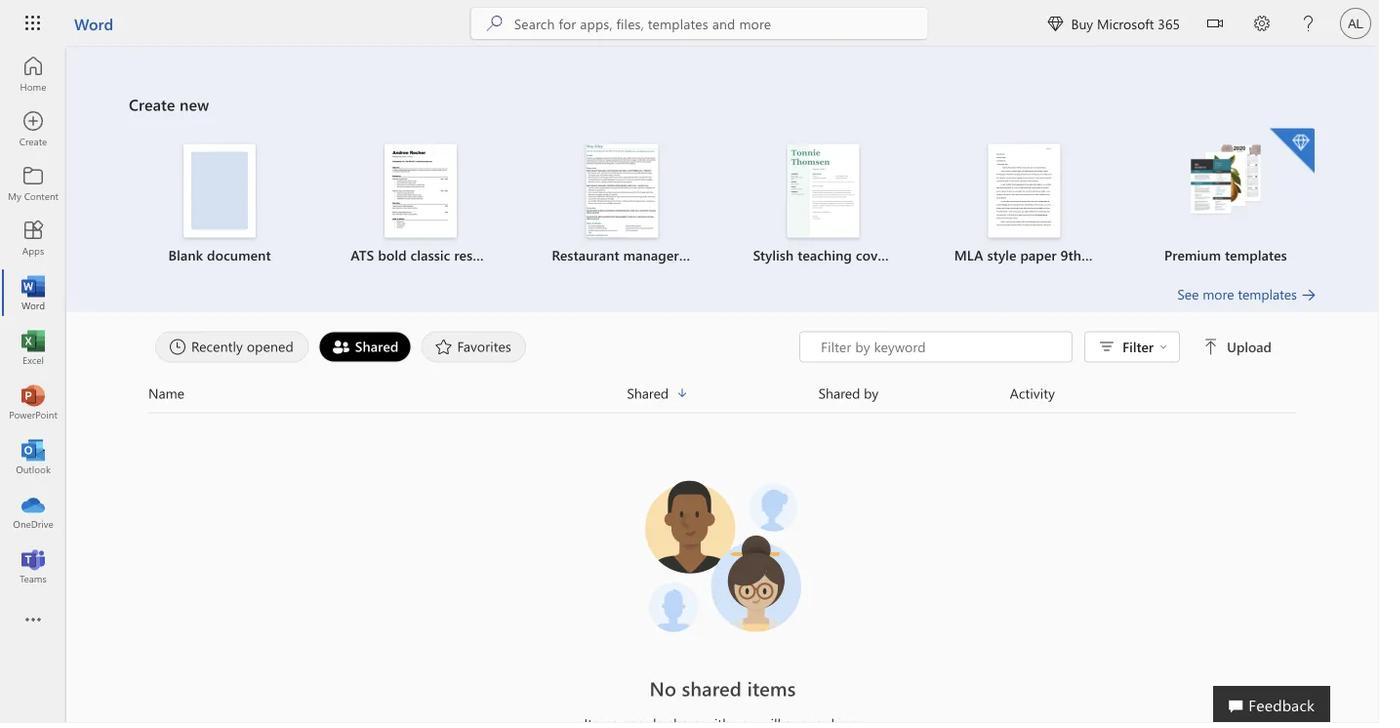 Task type: vqa. For each thing, say whether or not it's contained in the screenshot.
Nov 3 associated with Document Your OneDrive
no



Task type: describe. For each thing, give the bounding box(es) containing it.
shared by
[[819, 384, 879, 402]]

view more apps image
[[23, 611, 43, 631]]

status containing filter
[[800, 331, 1276, 363]]

bold
[[378, 246, 407, 264]]

recently opened element
[[155, 331, 309, 363]]

see
[[1177, 285, 1199, 303]]

my content image
[[23, 174, 43, 193]]

filter
[[1123, 338, 1154, 356]]

9th
[[1061, 246, 1082, 264]]

row inside no shared items "main content"
[[148, 382, 1297, 413]]

classic
[[411, 246, 450, 264]]

teaching
[[798, 246, 852, 264]]

activity, column 4 of 4 column header
[[1010, 382, 1297, 405]]

buy
[[1071, 14, 1093, 32]]

stylish teaching cover letter
[[753, 246, 928, 264]]

style
[[987, 246, 1017, 264]]

1 resume from the left
[[454, 246, 500, 264]]

favorites tab
[[416, 331, 531, 363]]

 upload
[[1204, 338, 1272, 356]]

restaurant manager resume
[[552, 246, 729, 264]]

word banner
[[0, 0, 1379, 50]]

no
[[650, 675, 676, 701]]

create new
[[129, 94, 209, 115]]

items
[[747, 675, 796, 701]]

excel image
[[23, 338, 43, 357]]

shared tab
[[314, 331, 416, 363]]

cover
[[856, 246, 890, 264]]

home image
[[23, 64, 43, 84]]


[[1204, 339, 1219, 355]]

name
[[148, 384, 184, 402]]

opened
[[247, 337, 294, 355]]

blank
[[168, 246, 203, 264]]

stylish
[[753, 246, 794, 264]]

microsoft
[[1097, 14, 1154, 32]]

premium templates diamond image
[[1270, 128, 1315, 173]]

stylish teaching cover letter image
[[787, 144, 859, 238]]

no shared items
[[650, 675, 796, 701]]

recently
[[191, 337, 243, 355]]

filter 
[[1123, 338, 1167, 356]]

create image
[[23, 119, 43, 139]]

outlook image
[[23, 447, 43, 467]]

list inside no shared items "main content"
[[129, 126, 1317, 285]]

shared inside tab
[[355, 337, 399, 355]]

premium templates element
[[1137, 128, 1315, 265]]

more
[[1203, 285, 1234, 303]]

365
[[1158, 14, 1180, 32]]

mla style paper 9th edition
[[954, 246, 1130, 264]]

1 vertical spatial status
[[436, 714, 1010, 723]]

mla
[[954, 246, 984, 264]]

recently opened
[[191, 337, 294, 355]]

blank document element
[[131, 144, 309, 265]]

restaurant
[[552, 246, 619, 264]]

apps image
[[23, 228, 43, 248]]

activity
[[1010, 384, 1055, 402]]

onedrive image
[[23, 502, 43, 521]]

premium templates image
[[1190, 144, 1262, 216]]

create
[[129, 94, 175, 115]]

feedback button
[[1213, 686, 1330, 723]]



Task type: locate. For each thing, give the bounding box(es) containing it.
templates up see more templates button
[[1225, 246, 1287, 264]]

mla style paper 9th edition image
[[988, 144, 1061, 238]]

list
[[129, 126, 1317, 285]]

paper
[[1020, 246, 1057, 264]]

document
[[207, 246, 271, 264]]

favorites element
[[421, 331, 526, 363]]

ats
[[351, 246, 374, 264]]

feedback
[[1249, 694, 1315, 715]]

0 vertical spatial status
[[800, 331, 1276, 363]]

tab list containing recently opened
[[150, 331, 800, 363]]

recently opened tab
[[150, 331, 314, 363]]

templates inside button
[[1238, 285, 1297, 303]]

list containing blank document
[[129, 126, 1317, 285]]

favorites
[[457, 337, 511, 355]]

navigation
[[0, 47, 66, 593]]

templates
[[1225, 246, 1287, 264], [1238, 285, 1297, 303]]

shared
[[355, 337, 399, 355], [627, 384, 669, 402], [819, 384, 860, 402]]

ats bold classic resume element
[[332, 144, 510, 265]]

templates right more
[[1238, 285, 1297, 303]]

by
[[864, 384, 879, 402]]

templates inside 'element'
[[1225, 246, 1287, 264]]

row
[[148, 382, 1297, 413]]

manager
[[623, 246, 679, 264]]

name button
[[148, 382, 627, 405]]

status
[[800, 331, 1276, 363], [436, 714, 1010, 723]]

ats bold classic resume image
[[385, 144, 457, 238]]

shared inside button
[[819, 384, 860, 402]]

shared by button
[[819, 382, 1010, 405]]

blank document
[[168, 246, 271, 264]]


[[1048, 16, 1063, 31]]

1 horizontal spatial shared
[[627, 384, 669, 402]]

stylish teaching cover letter element
[[734, 144, 928, 265]]

 button
[[1192, 0, 1239, 50]]

shared for shared by
[[819, 384, 860, 402]]

row containing name
[[148, 382, 1297, 413]]

upload
[[1227, 338, 1272, 356]]

ats bold classic resume
[[351, 246, 500, 264]]

0 horizontal spatial shared
[[355, 337, 399, 355]]

2 resume from the left
[[683, 246, 729, 264]]

tab list inside no shared items "main content"
[[150, 331, 800, 363]]


[[1160, 343, 1167, 351]]

see more templates button
[[1177, 285, 1317, 304]]

premium
[[1164, 246, 1221, 264]]

shared for the shared 'button'
[[627, 384, 669, 402]]

letter
[[894, 246, 928, 264]]


[[1207, 16, 1223, 31]]

no shared items main content
[[66, 47, 1379, 723]]

status up activity
[[800, 331, 1276, 363]]

shared inside 'button'
[[627, 384, 669, 402]]

new
[[180, 94, 209, 115]]

restaurant manager resume image
[[586, 144, 658, 238]]

shared button
[[627, 382, 819, 405]]

shared element
[[319, 331, 411, 363]]

teams image
[[23, 556, 43, 576]]

status down no shared items status
[[436, 714, 1010, 723]]

0 horizontal spatial resume
[[454, 246, 500, 264]]

None search field
[[471, 8, 928, 39]]

word image
[[23, 283, 43, 303]]

edition
[[1085, 246, 1130, 264]]

see more templates
[[1177, 285, 1297, 303]]

none search field inside word banner
[[471, 8, 928, 39]]

1 horizontal spatial resume
[[683, 246, 729, 264]]

premium templates
[[1164, 246, 1287, 264]]

1 vertical spatial templates
[[1238, 285, 1297, 303]]

al
[[1348, 16, 1363, 31]]

powerpoint image
[[23, 392, 43, 412]]

shared
[[682, 675, 742, 701]]

al button
[[1332, 0, 1379, 47]]

0 vertical spatial templates
[[1225, 246, 1287, 264]]

resume right classic on the top
[[454, 246, 500, 264]]

resume right manager
[[683, 246, 729, 264]]

tab list
[[150, 331, 800, 363]]

empty state icon image
[[635, 468, 811, 644]]

no shared items status
[[436, 675, 1010, 702]]

2 horizontal spatial shared
[[819, 384, 860, 402]]

Filter by keyword text field
[[819, 337, 1062, 357]]

mla style paper 9th edition element
[[936, 144, 1130, 265]]

Search box. Suggestions appear as you type. search field
[[514, 8, 928, 39]]

restaurant manager resume element
[[533, 144, 729, 265]]

resume
[[454, 246, 500, 264], [683, 246, 729, 264]]

 buy microsoft 365
[[1048, 14, 1180, 32]]

word
[[74, 13, 113, 34]]



